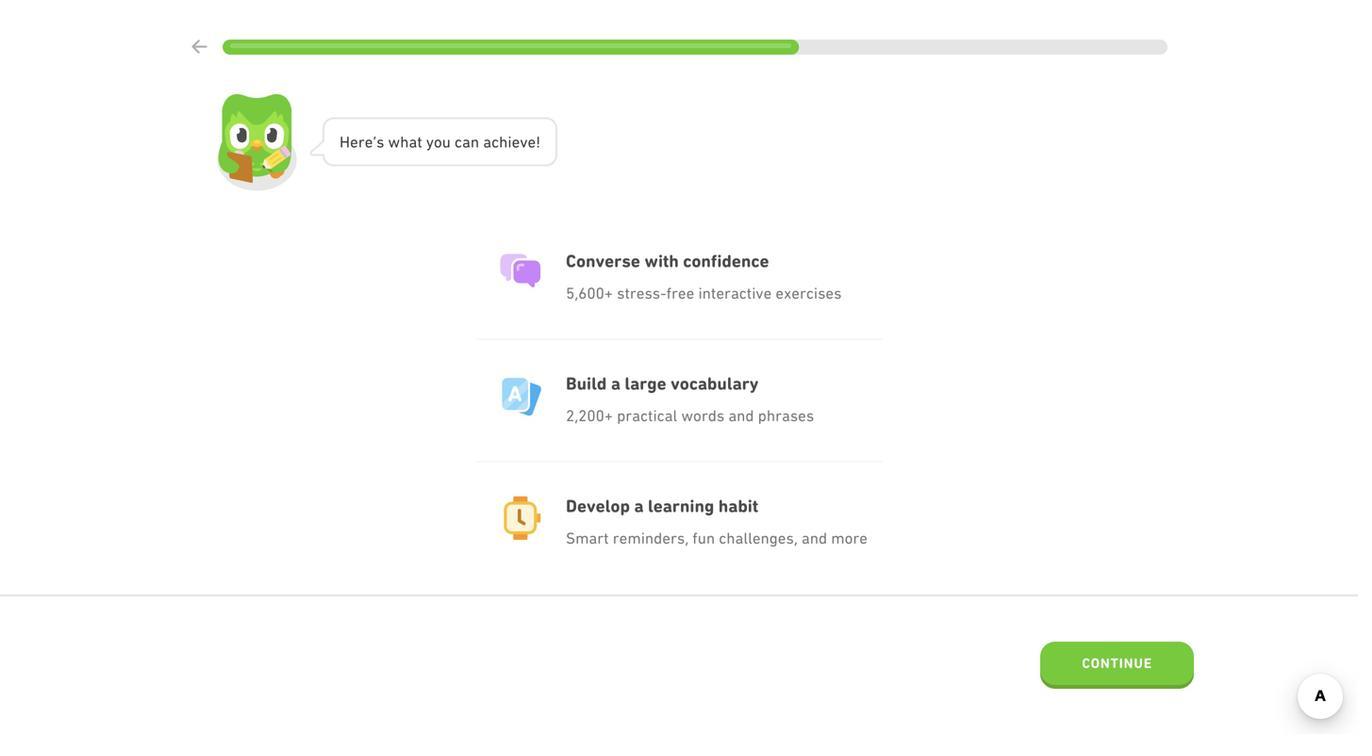 Task type: locate. For each thing, give the bounding box(es) containing it.
a right 'u'
[[462, 133, 471, 151]]

and
[[729, 407, 754, 425], [802, 530, 828, 548]]

2,200+ practical words and phrases
[[566, 407, 814, 425]]

h
[[400, 133, 409, 151], [499, 133, 508, 151]]

c a n a c h i e v e !
[[455, 133, 541, 151]]

1 h from the left
[[400, 133, 409, 151]]

confidence
[[683, 251, 769, 272]]

e left '''
[[350, 133, 358, 151]]

0 vertical spatial and
[[729, 407, 754, 425]]

1 horizontal spatial h
[[499, 133, 508, 151]]

interactive
[[699, 284, 772, 302]]

0 horizontal spatial c
[[455, 133, 462, 151]]

and left the more
[[802, 530, 828, 548]]

e left !
[[512, 133, 520, 151]]

1 vertical spatial and
[[802, 530, 828, 548]]

words
[[682, 407, 725, 425]]

with
[[645, 251, 679, 272]]

2 h from the left
[[499, 133, 508, 151]]

c right 'u'
[[455, 133, 462, 151]]

0 horizontal spatial and
[[729, 407, 754, 425]]

h e r e ' s w h a t y o u
[[340, 133, 451, 151]]

develop a learning habit
[[566, 496, 759, 517]]

0 horizontal spatial h
[[400, 133, 409, 151]]

challenges,
[[719, 530, 798, 548]]

converse with confidence
[[566, 251, 769, 272]]

c
[[455, 133, 462, 151], [492, 133, 499, 151]]

2 c from the left
[[492, 133, 499, 151]]

e right i
[[528, 133, 536, 151]]

1 horizontal spatial c
[[492, 133, 499, 151]]

e left s
[[365, 133, 373, 151]]

h left 'v'
[[499, 133, 508, 151]]

e
[[350, 133, 358, 151], [365, 133, 373, 151], [512, 133, 520, 151], [528, 133, 536, 151]]

a up reminders,
[[634, 496, 644, 517]]

fun
[[693, 530, 715, 548]]

and right the "words"
[[729, 407, 754, 425]]

progress bar
[[223, 40, 1168, 55]]

phrases
[[758, 407, 814, 425]]

smart
[[566, 530, 609, 548]]

a right build at the bottom of page
[[611, 374, 621, 394]]

1 horizontal spatial and
[[802, 530, 828, 548]]

c left i
[[492, 133, 499, 151]]

5,600+ stress-free interactive exercises
[[566, 284, 842, 302]]

large
[[625, 374, 667, 394]]

i
[[508, 133, 512, 151]]

smart reminders, fun challenges, and more
[[566, 530, 868, 548]]

w
[[388, 133, 400, 151]]

a
[[409, 133, 417, 151], [462, 133, 471, 151], [483, 133, 492, 151], [611, 374, 621, 394], [634, 496, 644, 517]]

u
[[442, 133, 451, 151]]

'
[[373, 133, 377, 151]]

h left t
[[400, 133, 409, 151]]



Task type: describe. For each thing, give the bounding box(es) containing it.
5,600+
[[566, 284, 613, 302]]

free
[[667, 284, 695, 302]]

stress-
[[617, 284, 667, 302]]

build
[[566, 374, 607, 394]]

build a large vocabulary
[[566, 374, 759, 394]]

a for c a n a c h i e v e !
[[462, 133, 471, 151]]

3 e from the left
[[512, 133, 520, 151]]

reminders,
[[613, 530, 689, 548]]

n
[[471, 133, 479, 151]]

!
[[536, 133, 541, 151]]

a for build a large vocabulary
[[611, 374, 621, 394]]

learning
[[648, 496, 715, 517]]

h
[[340, 133, 350, 151]]

v
[[520, 133, 528, 151]]

habit
[[719, 496, 759, 517]]

4 e from the left
[[528, 133, 536, 151]]

practical
[[617, 407, 678, 425]]

continue button
[[1041, 643, 1194, 690]]

develop
[[566, 496, 630, 517]]

s
[[377, 133, 384, 151]]

a left "y"
[[409, 133, 417, 151]]

2 e from the left
[[365, 133, 373, 151]]

more
[[831, 530, 868, 548]]

1 e from the left
[[350, 133, 358, 151]]

2,200+
[[566, 407, 613, 425]]

a for develop a learning habit
[[634, 496, 644, 517]]

t
[[417, 133, 422, 151]]

vocabulary
[[671, 374, 759, 394]]

1 c from the left
[[455, 133, 462, 151]]

r
[[358, 133, 365, 151]]

a right n
[[483, 133, 492, 151]]

exercises
[[776, 284, 842, 302]]

converse
[[566, 251, 641, 272]]

y
[[426, 133, 434, 151]]

continue
[[1082, 656, 1153, 672]]

o
[[434, 133, 442, 151]]



Task type: vqa. For each thing, say whether or not it's contained in the screenshot.
H O W M U C H R U S S I A N D O
no



